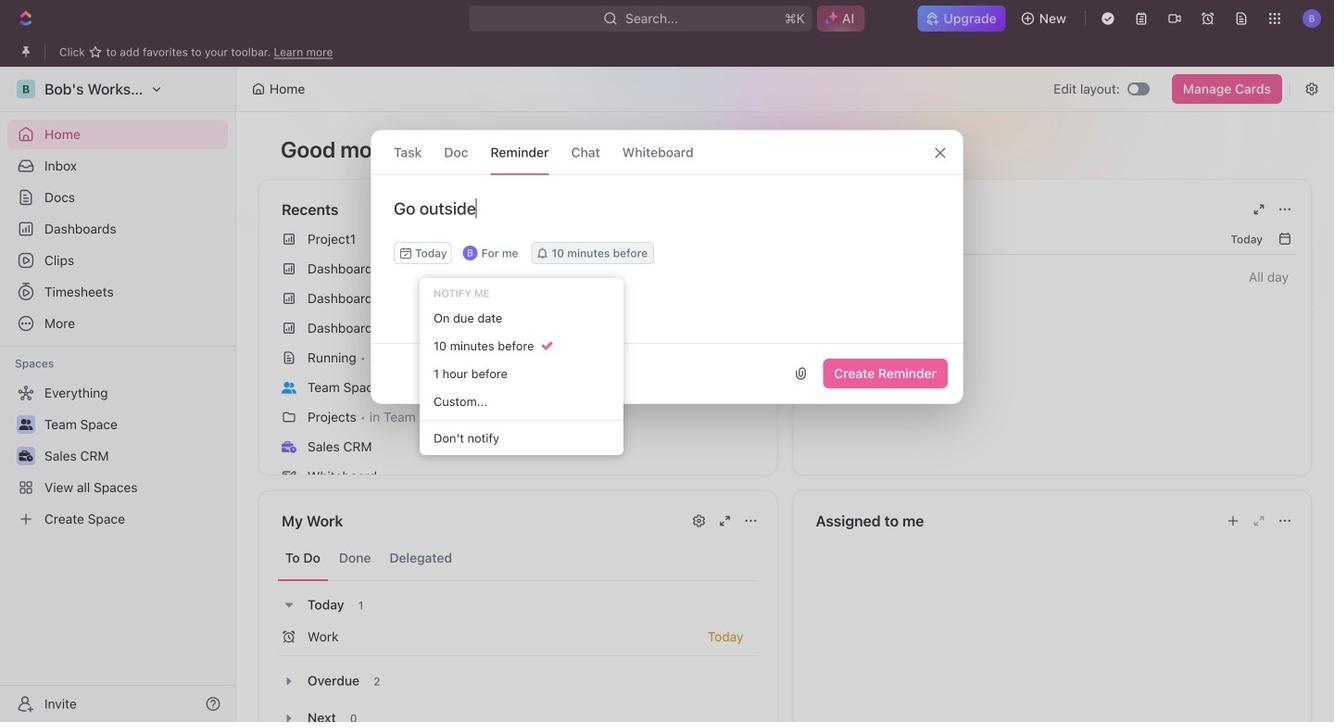 Task type: describe. For each thing, give the bounding box(es) containing it.
tree inside sidebar navigation
[[7, 378, 228, 534]]

business time image
[[282, 441, 297, 453]]

Reminder na﻿me or type '/' for commands text field
[[372, 197, 963, 242]]

sidebar navigation
[[0, 67, 236, 722]]



Task type: vqa. For each thing, say whether or not it's contained in the screenshot.
tree
yes



Task type: locate. For each thing, give the bounding box(es) containing it.
dialog
[[371, 130, 964, 404]]

user group image
[[282, 382, 297, 394]]

tab list
[[278, 536, 759, 581]]

tree
[[7, 378, 228, 534]]



